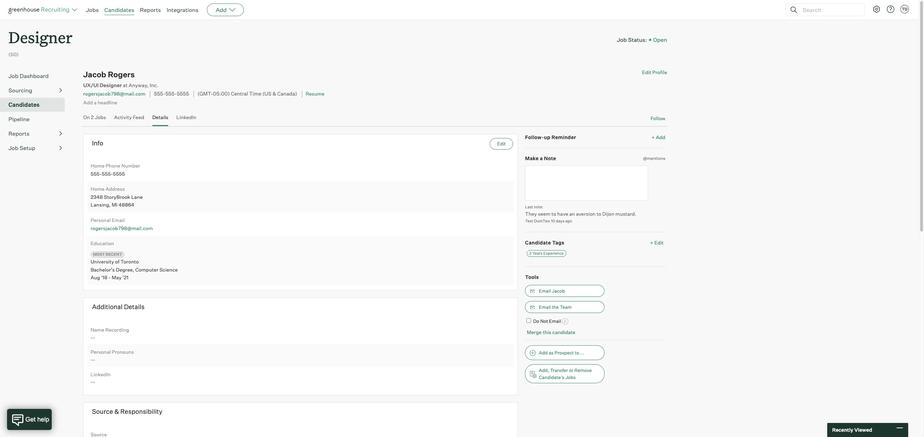 Task type: locate. For each thing, give the bounding box(es) containing it.
a for add
[[94, 100, 97, 106]]

1 horizontal spatial reports
[[140, 6, 161, 13]]

555- up details link
[[165, 91, 177, 97]]

0 vertical spatial home
[[91, 163, 105, 169]]

-
[[109, 275, 111, 281], [91, 335, 93, 341], [93, 335, 95, 341], [91, 357, 93, 363], [93, 357, 95, 363], [91, 380, 93, 386], [93, 380, 95, 386]]

designer inside jacob rogers ux/ui designer at anyway, inc.
[[100, 82, 122, 89]]

of
[[115, 259, 120, 265]]

1 vertical spatial reports
[[8, 130, 29, 137]]

transfer
[[550, 368, 568, 374]]

edit for edit
[[497, 141, 506, 147]]

1 vertical spatial edit
[[497, 141, 506, 147]]

to left dijon
[[597, 211, 602, 217]]

details right additional
[[124, 304, 145, 311]]

0 vertical spatial rogersjacob798@mail.com link
[[83, 91, 146, 97]]

linkedin
[[176, 114, 197, 120], [91, 372, 111, 378]]

designer down 'greenhouse recruiting' image
[[8, 27, 73, 48]]

& right (us
[[273, 91, 276, 97]]

0 vertical spatial personal
[[91, 218, 111, 224]]

0 horizontal spatial candidates link
[[8, 101, 62, 109]]

candidates link right jobs link
[[104, 6, 134, 13]]

a left the "headline"
[[94, 100, 97, 106]]

experience
[[544, 251, 564, 256]]

1 vertical spatial linkedin
[[91, 372, 111, 378]]

1 vertical spatial jacob
[[552, 289, 565, 294]]

5555 left (gmt-
[[177, 91, 189, 97]]

5555 down phone
[[113, 171, 125, 177]]

1 vertical spatial &
[[114, 409, 119, 416]]

1 vertical spatial details
[[124, 304, 145, 311]]

0 vertical spatial 5555
[[177, 91, 189, 97]]

candidates link up pipeline "link" at the top of the page
[[8, 101, 62, 109]]

1 horizontal spatial reports link
[[140, 6, 161, 13]]

edit for edit profile
[[642, 69, 652, 75]]

rogersjacob798@mail.com link down 48864
[[91, 226, 153, 232]]

home left phone
[[91, 163, 105, 169]]

add as prospect to ... button
[[525, 346, 605, 361]]

,
[[133, 267, 134, 273]]

2 horizontal spatial to
[[597, 211, 602, 217]]

personal down lansing,
[[91, 218, 111, 224]]

may
[[112, 275, 122, 281]]

0 vertical spatial candidates
[[104, 6, 134, 13]]

1 horizontal spatial a
[[540, 156, 543, 162]]

0 horizontal spatial candidates
[[8, 101, 40, 109]]

linkedin for linkedin --
[[91, 372, 111, 378]]

0 vertical spatial jobs
[[86, 6, 99, 13]]

1 vertical spatial 5555
[[113, 171, 125, 177]]

jacob inside jacob rogers ux/ui designer at anyway, inc.
[[83, 70, 106, 79]]

details link
[[152, 114, 168, 125]]

1 horizontal spatial jacob
[[552, 289, 565, 294]]

0 horizontal spatial edit
[[497, 141, 506, 147]]

resume link
[[306, 91, 325, 97]]

personal email rogersjacob798@mail.com
[[91, 218, 153, 232]]

candidates
[[104, 6, 134, 13], [8, 101, 40, 109]]

setup
[[20, 145, 35, 152]]

1 vertical spatial 2
[[530, 251, 532, 256]]

(50)
[[8, 51, 19, 57]]

1 vertical spatial home
[[91, 186, 105, 192]]

linkedin down personal pronouns --
[[91, 372, 111, 378]]

0 horizontal spatial linkedin
[[91, 372, 111, 378]]

jacob up the
[[552, 289, 565, 294]]

configure image
[[873, 5, 881, 13]]

1 vertical spatial rogersjacob798@mail.com link
[[91, 226, 153, 232]]

email down 'mi'
[[112, 218, 125, 224]]

integrations link
[[167, 6, 199, 13]]

0 vertical spatial 2
[[91, 114, 94, 120]]

recent
[[106, 252, 122, 257]]

make a note
[[525, 156, 556, 162]]

candidates down sourcing
[[8, 101, 40, 109]]

2 vertical spatial jobs
[[566, 375, 576, 381]]

candidate
[[525, 240, 551, 246]]

+
[[652, 134, 655, 140], [650, 240, 654, 246]]

on 2 jobs
[[83, 114, 106, 120]]

1 vertical spatial personal
[[91, 350, 111, 356]]

home inside home phone number 555-555-5555
[[91, 163, 105, 169]]

linkedin right details link
[[176, 114, 197, 120]]

rogersjacob798@mail.com link
[[83, 91, 146, 97], [91, 226, 153, 232]]

jacob inside button
[[552, 289, 565, 294]]

as
[[549, 351, 554, 356]]

add
[[216, 6, 227, 13], [83, 100, 93, 106], [656, 134, 666, 140], [539, 351, 548, 356]]

2 left the years
[[530, 251, 532, 256]]

0 vertical spatial jacob
[[83, 70, 106, 79]]

(gmt-
[[198, 91, 213, 97]]

to up 10
[[552, 211, 557, 217]]

1 horizontal spatial candidates link
[[104, 6, 134, 13]]

phone
[[106, 163, 120, 169]]

name recording --
[[91, 327, 129, 341]]

+ add
[[652, 134, 666, 140]]

job setup
[[8, 145, 35, 152]]

2 vertical spatial edit
[[655, 240, 664, 246]]

a
[[94, 100, 97, 106], [540, 156, 543, 162]]

merge
[[527, 330, 542, 336]]

1 horizontal spatial &
[[273, 91, 276, 97]]

job for job status:
[[617, 36, 627, 43]]

2 right on at the top of the page
[[91, 114, 94, 120]]

personal inside personal email rogersjacob798@mail.com
[[91, 218, 111, 224]]

profile
[[653, 69, 668, 75]]

email
[[112, 218, 125, 224], [539, 289, 551, 294], [539, 305, 551, 310], [549, 319, 561, 324]]

inc.
[[150, 82, 158, 89]]

reports down pipeline
[[8, 130, 29, 137]]

to left "..." on the right of the page
[[575, 351, 580, 356]]

designer
[[8, 27, 73, 48], [100, 82, 122, 89]]

do
[[533, 319, 540, 324]]

email the team button
[[525, 302, 605, 314]]

add inside + add link
[[656, 134, 666, 140]]

2 horizontal spatial edit
[[655, 240, 664, 246]]

job
[[617, 36, 627, 43], [8, 73, 18, 80], [8, 145, 18, 152]]

to inside the add as prospect to ... button
[[575, 351, 580, 356]]

0 horizontal spatial designer
[[8, 27, 73, 48]]

greenhouse recruiting image
[[8, 6, 72, 14]]

jacob
[[83, 70, 106, 79], [552, 289, 565, 294]]

merge this candidate link
[[527, 330, 576, 336]]

job for job dashboard
[[8, 73, 18, 80]]

tags
[[552, 240, 565, 246]]

+ edit
[[650, 240, 664, 246]]

&
[[273, 91, 276, 97], [114, 409, 119, 416]]

rogersjacob798@mail.com link up the "headline"
[[83, 91, 146, 97]]

home inside home address 2348 storybrook lane lansing, mi 48864
[[91, 186, 105, 192]]

additional
[[92, 304, 123, 311]]

1 horizontal spatial details
[[152, 114, 168, 120]]

1 personal from the top
[[91, 218, 111, 224]]

pronouns
[[112, 350, 134, 356]]

sourcing link
[[8, 86, 62, 95]]

rogers
[[108, 70, 135, 79]]

reports link down pipeline "link" at the top of the page
[[8, 130, 62, 138]]

reports link
[[140, 6, 161, 13], [8, 130, 62, 138]]

add inside the add as prospect to ... button
[[539, 351, 548, 356]]

0 vertical spatial +
[[652, 134, 655, 140]]

email inside button
[[539, 305, 551, 310]]

- inside the most recent university of toronto bachelor's degree , computer science aug '18 - may '21
[[109, 275, 111, 281]]

1 vertical spatial a
[[540, 156, 543, 162]]

2 vertical spatial job
[[8, 145, 18, 152]]

linkedin --
[[91, 372, 111, 386]]

mi
[[112, 202, 117, 208]]

email inside button
[[539, 289, 551, 294]]

toronto
[[121, 259, 139, 265]]

(gmt-05:00) central time (us & canada)
[[198, 91, 297, 97]]

reports
[[140, 6, 161, 13], [8, 130, 29, 137]]

time
[[249, 91, 261, 97]]

dashboard
[[20, 73, 49, 80]]

555- down phone
[[102, 171, 113, 177]]

0 horizontal spatial a
[[94, 100, 97, 106]]

to
[[552, 211, 557, 217], [597, 211, 602, 217], [575, 351, 580, 356]]

rogersjacob798@mail.com down 48864
[[91, 226, 153, 232]]

edit
[[642, 69, 652, 75], [497, 141, 506, 147], [655, 240, 664, 246]]

0 vertical spatial designer
[[8, 27, 73, 48]]

pipeline link
[[8, 115, 62, 124]]

1 vertical spatial job
[[8, 73, 18, 80]]

1 horizontal spatial linkedin
[[176, 114, 197, 120]]

0 vertical spatial linkedin
[[176, 114, 197, 120]]

integrations
[[167, 6, 199, 13]]

a left note
[[540, 156, 543, 162]]

reports left integrations link
[[140, 6, 161, 13]]

anyway,
[[129, 82, 149, 89]]

email right not
[[549, 319, 561, 324]]

0 vertical spatial reports link
[[140, 6, 161, 13]]

0 horizontal spatial reports link
[[8, 130, 62, 138]]

follow-
[[525, 134, 544, 140]]

1 home from the top
[[91, 163, 105, 169]]

1 vertical spatial designer
[[100, 82, 122, 89]]

job left status:
[[617, 36, 627, 43]]

home up 2348
[[91, 186, 105, 192]]

details
[[152, 114, 168, 120], [124, 304, 145, 311]]

job setup link
[[8, 144, 62, 153]]

details right feed
[[152, 114, 168, 120]]

designer left "at"
[[100, 82, 122, 89]]

last
[[525, 205, 533, 210]]

candidates link
[[104, 6, 134, 13], [8, 101, 62, 109]]

0 vertical spatial details
[[152, 114, 168, 120]]

additional details
[[92, 304, 145, 311]]

2 personal from the top
[[91, 350, 111, 356]]

viewed
[[855, 428, 873, 434]]

personal inside personal pronouns --
[[91, 350, 111, 356]]

1 horizontal spatial edit
[[642, 69, 652, 75]]

job status:
[[617, 36, 647, 43]]

jacob up ux/ui
[[83, 70, 106, 79]]

sourcing
[[8, 87, 32, 94]]

2 home from the top
[[91, 186, 105, 192]]

0 vertical spatial job
[[617, 36, 627, 43]]

follow
[[651, 116, 666, 121]]

candidates right jobs link
[[104, 6, 134, 13]]

email jacob button
[[525, 285, 605, 297]]

edit profile
[[642, 69, 668, 75]]

reminder
[[552, 134, 576, 140]]

1 horizontal spatial to
[[575, 351, 580, 356]]

1 horizontal spatial candidates
[[104, 6, 134, 13]]

0 vertical spatial a
[[94, 100, 97, 106]]

storybrook
[[104, 194, 130, 200]]

email up "email the team"
[[539, 289, 551, 294]]

ux/ui
[[83, 82, 99, 89]]

1 vertical spatial reports link
[[8, 130, 62, 138]]

0 horizontal spatial jacob
[[83, 70, 106, 79]]

personal
[[91, 218, 111, 224], [91, 350, 111, 356]]

name
[[91, 327, 104, 333]]

0 vertical spatial candidates link
[[104, 6, 134, 13]]

2
[[91, 114, 94, 120], [530, 251, 532, 256]]

email left the
[[539, 305, 551, 310]]

rogersjacob798@mail.com up the "headline"
[[83, 91, 146, 97]]

reports link left integrations link
[[140, 6, 161, 13]]

job left setup
[[8, 145, 18, 152]]

1 vertical spatial +
[[650, 240, 654, 246]]

add inside add popup button
[[216, 6, 227, 13]]

0 vertical spatial edit
[[642, 69, 652, 75]]

1 horizontal spatial 2
[[530, 251, 532, 256]]

1 horizontal spatial designer
[[100, 82, 122, 89]]

555- down inc.
[[154, 91, 165, 97]]

personal down "name recording --"
[[91, 350, 111, 356]]

None text field
[[525, 166, 649, 201]]

& right source
[[114, 409, 119, 416]]

job up sourcing
[[8, 73, 18, 80]]

+ for + edit
[[650, 240, 654, 246]]

0 horizontal spatial 5555
[[113, 171, 125, 177]]



Task type: describe. For each thing, give the bounding box(es) containing it.
info
[[92, 139, 103, 147]]

candidate
[[553, 330, 576, 336]]

jobs inside add, transfer or remove candidate's jobs
[[566, 375, 576, 381]]

jobs link
[[86, 6, 99, 13]]

aversion
[[576, 211, 596, 217]]

bachelor's
[[91, 267, 115, 273]]

a for make
[[540, 156, 543, 162]]

td button
[[900, 4, 911, 15]]

job dashboard
[[8, 73, 49, 80]]

education
[[91, 241, 114, 247]]

@mentions
[[643, 156, 666, 161]]

0 horizontal spatial to
[[552, 211, 557, 217]]

0 vertical spatial &
[[273, 91, 276, 97]]

home address 2348 storybrook lane lansing, mi 48864
[[91, 186, 143, 208]]

10
[[551, 219, 555, 224]]

source
[[92, 409, 113, 416]]

on
[[83, 114, 90, 120]]

1 vertical spatial jobs
[[95, 114, 106, 120]]

5555 inside home phone number 555-555-5555
[[113, 171, 125, 177]]

edit profile link
[[642, 69, 668, 75]]

lansing,
[[91, 202, 111, 208]]

home for 555-
[[91, 163, 105, 169]]

Do Not Email checkbox
[[527, 319, 531, 323]]

1 horizontal spatial 5555
[[177, 91, 189, 97]]

activity
[[114, 114, 132, 120]]

+ add link
[[652, 134, 666, 141]]

job for job setup
[[8, 145, 18, 152]]

add,
[[539, 368, 549, 374]]

pipeline
[[8, 116, 30, 123]]

this
[[543, 330, 552, 336]]

open
[[653, 36, 668, 43]]

status:
[[628, 36, 647, 43]]

home for storybrook
[[91, 186, 105, 192]]

add button
[[207, 4, 244, 16]]

tools
[[525, 275, 539, 281]]

an
[[570, 211, 575, 217]]

add for add a headline
[[83, 100, 93, 106]]

job dashboard link
[[8, 72, 62, 80]]

td
[[902, 7, 908, 12]]

not
[[541, 319, 548, 324]]

designer link
[[8, 20, 73, 49]]

central
[[231, 91, 248, 97]]

personal for -
[[91, 350, 111, 356]]

555-555-5555
[[154, 91, 189, 97]]

email the team
[[539, 305, 572, 310]]

Search text field
[[801, 5, 858, 15]]

personal for rogersjacob798@mail.com
[[91, 218, 111, 224]]

2348
[[91, 194, 103, 200]]

canada)
[[277, 91, 297, 97]]

1 vertical spatial rogersjacob798@mail.com
[[91, 226, 153, 232]]

0 horizontal spatial reports
[[8, 130, 29, 137]]

responsibility
[[120, 409, 162, 416]]

dumtwo
[[534, 219, 550, 224]]

05:00)
[[213, 91, 230, 97]]

source & responsibility
[[92, 409, 162, 416]]

dijon
[[603, 211, 615, 217]]

2 years experience link
[[527, 251, 566, 257]]

add, transfer or remove candidate's jobs button
[[525, 365, 605, 384]]

0 vertical spatial rogersjacob798@mail.com
[[83, 91, 146, 97]]

activity feed
[[114, 114, 144, 120]]

0 vertical spatial reports
[[140, 6, 161, 13]]

add for add
[[216, 6, 227, 13]]

do not email
[[533, 319, 561, 324]]

or
[[569, 368, 574, 374]]

remove
[[575, 368, 592, 374]]

1 vertical spatial candidates link
[[8, 101, 62, 109]]

0 horizontal spatial &
[[114, 409, 119, 416]]

the
[[552, 305, 559, 310]]

most recent university of toronto bachelor's degree , computer science aug '18 - may '21
[[91, 252, 178, 281]]

aug
[[91, 275, 100, 281]]

0 horizontal spatial 2
[[91, 114, 94, 120]]

degree
[[116, 267, 133, 273]]

team
[[560, 305, 572, 310]]

...
[[581, 351, 585, 356]]

personal pronouns --
[[91, 350, 134, 363]]

make
[[525, 156, 539, 162]]

2 years experience
[[530, 251, 564, 256]]

headline
[[98, 100, 117, 106]]

activity feed link
[[114, 114, 144, 125]]

linkedin for linkedin
[[176, 114, 197, 120]]

have
[[558, 211, 569, 217]]

linkedin link
[[176, 114, 197, 125]]

edit link
[[490, 138, 513, 150]]

555- up 2348
[[91, 171, 102, 177]]

computer
[[135, 267, 158, 273]]

follow-up reminder
[[525, 134, 576, 140]]

recently
[[833, 428, 854, 434]]

0 horizontal spatial details
[[124, 304, 145, 311]]

+ edit link
[[649, 238, 666, 248]]

science
[[160, 267, 178, 273]]

number
[[121, 163, 140, 169]]

1 vertical spatial candidates
[[8, 101, 40, 109]]

+ for + add
[[652, 134, 655, 140]]

note:
[[534, 205, 544, 210]]

ago
[[566, 219, 572, 224]]

email inside personal email rogersjacob798@mail.com
[[112, 218, 125, 224]]

merge this candidate
[[527, 330, 576, 336]]

feed
[[133, 114, 144, 120]]

add for add as prospect to ...
[[539, 351, 548, 356]]

note
[[544, 156, 556, 162]]



Task type: vqa. For each thing, say whether or not it's contained in the screenshot.
Add a headline's Add
yes



